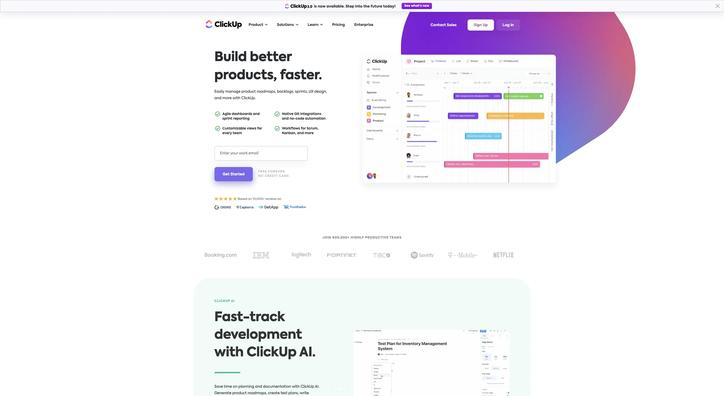 Task type: vqa. For each thing, say whether or not it's contained in the screenshot.
Enterprise
yes



Task type: locate. For each thing, give the bounding box(es) containing it.
product up 'clickup.'
[[242, 90, 256, 94]]

1 for from the left
[[257, 127, 262, 130]]

contact sales button
[[428, 21, 459, 29]]

and right planning
[[255, 385, 262, 389]]

documentation
[[263, 385, 291, 389]]

2 for from the left
[[301, 127, 306, 130]]

log in link
[[497, 19, 520, 31]]

star image
[[214, 197, 218, 200], [219, 197, 223, 200]]

close button image
[[716, 4, 720, 8]]

sign
[[474, 23, 482, 27]]

and down native at the left of the page
[[282, 117, 289, 120]]

free
[[258, 170, 267, 173]]

0 vertical spatial clickup
[[214, 300, 230, 303]]

for
[[257, 127, 262, 130], [301, 127, 306, 130]]

ai. inside fast-track development with clickup ai.
[[299, 347, 316, 360]]

pricing link
[[330, 20, 348, 30]]

card.
[[279, 175, 290, 178]]

and
[[214, 96, 222, 100], [253, 112, 260, 116], [282, 117, 289, 120], [297, 132, 304, 135], [255, 385, 262, 389]]

contact sales
[[431, 23, 457, 27]]

getapp logo image
[[258, 205, 278, 209]]

more down manage
[[222, 96, 232, 100]]

0 vertical spatial product
[[242, 90, 256, 94]]

planning
[[239, 385, 254, 389]]

ai.
[[299, 347, 316, 360], [315, 385, 320, 389]]

for left scrum,
[[301, 127, 306, 130]]

solutions button
[[275, 20, 301, 30]]

1 horizontal spatial more
[[305, 132, 314, 135]]

2 vertical spatial with
[[292, 385, 300, 389]]

and right dashboards
[[253, 112, 260, 116]]

1 horizontal spatial clickup
[[247, 347, 297, 360]]

and inside easily manage product roadmaps, backlogs, sprints, ux design, and more with clickup.
[[214, 96, 222, 100]]

list
[[214, 109, 329, 138]]

product down planning
[[232, 392, 247, 395]]

0 vertical spatial with
[[233, 96, 240, 100]]

and inside native git integrations and no-code automation
[[282, 117, 289, 120]]

for right views on the left top of the page
[[257, 127, 262, 130]]

learn button
[[305, 20, 326, 30]]

spotify logo image
[[411, 252, 435, 259]]

logitech logo image
[[292, 252, 311, 258]]

in
[[511, 23, 514, 27]]

more
[[222, 96, 232, 100], [305, 132, 314, 135]]

more down scrum,
[[305, 132, 314, 135]]

on right reviews
[[278, 198, 282, 201]]

native
[[282, 112, 294, 116]]

0 vertical spatial ai.
[[299, 347, 316, 360]]

capterra logo image
[[235, 205, 254, 209]]

2 horizontal spatial clickup
[[301, 385, 314, 389]]

dashboards
[[232, 112, 252, 116]]

enterprise
[[354, 23, 374, 27]]

agile dashboards and sprint reporting
[[223, 112, 260, 120]]

2 horizontal spatial on
[[278, 198, 282, 201]]

started
[[231, 173, 245, 176]]

ai. inside save time on planning and documentation with clickup ai. generate product roadmaps, create test plans, writ
[[315, 385, 320, 389]]

10,000+
[[253, 198, 265, 201]]

1 vertical spatial clickup
[[247, 347, 297, 360]]

up
[[483, 23, 488, 27]]

and down easily
[[214, 96, 222, 100]]

star image
[[224, 197, 228, 200], [228, 197, 232, 200], [233, 197, 237, 200]]

0 horizontal spatial on
[[233, 385, 238, 389]]

clickup 3.0 image
[[285, 3, 313, 9]]

forever.
[[268, 170, 286, 173]]

1 vertical spatial more
[[305, 132, 314, 135]]

0 vertical spatial more
[[222, 96, 232, 100]]

0 horizontal spatial star image
[[224, 197, 228, 200]]

join
[[323, 236, 332, 240]]

and inside workflows for scrum, kanban, and more
[[297, 132, 304, 135]]

no-
[[290, 117, 296, 120]]

track
[[250, 311, 285, 324]]

build
[[214, 51, 247, 64]]

on right based
[[248, 198, 252, 201]]

and down workflows
[[297, 132, 304, 135]]

clickup
[[214, 300, 230, 303], [247, 347, 297, 360], [301, 385, 314, 389]]

with
[[233, 96, 240, 100], [214, 347, 244, 360], [292, 385, 300, 389]]

manage
[[225, 90, 241, 94]]

on right 'time'
[[233, 385, 238, 389]]

no
[[258, 175, 264, 178]]

1 horizontal spatial star image
[[219, 197, 223, 200]]

t-mobile logo image
[[448, 251, 479, 259]]

2 horizontal spatial star image
[[233, 197, 237, 200]]

team
[[233, 132, 242, 135]]

1 horizontal spatial star image
[[228, 197, 232, 200]]

1 vertical spatial ai.
[[315, 385, 320, 389]]

1 horizontal spatial for
[[301, 127, 306, 130]]

into
[[355, 5, 363, 8]]

netflix logo image
[[494, 253, 514, 258]]

workflows for scrum, kanban, and more
[[282, 127, 319, 135]]

0 horizontal spatial star image
[[214, 197, 218, 200]]

sales
[[447, 23, 457, 27]]

new
[[423, 4, 430, 8]]

customizable views for every team
[[223, 127, 262, 135]]

faster.
[[280, 69, 322, 82]]

product
[[242, 90, 256, 94], [232, 392, 247, 395]]

1 vertical spatial roadmaps,
[[248, 392, 267, 395]]

ux
[[309, 90, 314, 94]]

on inside save time on planning and documentation with clickup ai. generate product roadmaps, create test plans, writ
[[233, 385, 238, 389]]

solutions
[[277, 23, 294, 27]]

log in
[[503, 23, 514, 27]]

0 horizontal spatial more
[[222, 96, 232, 100]]

get started
[[223, 173, 245, 176]]

0 vertical spatial roadmaps,
[[257, 90, 276, 94]]

ibm logo image
[[253, 252, 269, 259]]

reviews
[[266, 198, 277, 201]]

with inside save time on planning and documentation with clickup ai. generate product roadmaps, create test plans, writ
[[292, 385, 300, 389]]

1 vertical spatial with
[[214, 347, 244, 360]]

sprints,
[[295, 90, 308, 94]]

clickup inside save time on planning and documentation with clickup ai. generate product roadmaps, create test plans, writ
[[301, 385, 314, 389]]

on
[[248, 198, 252, 201], [278, 198, 282, 201], [233, 385, 238, 389]]

agile
[[223, 112, 231, 116]]

roadmaps,
[[257, 90, 276, 94], [248, 392, 267, 395]]

step
[[346, 5, 354, 8]]

0 horizontal spatial for
[[257, 127, 262, 130]]

fast-track development with clickup ai.
[[214, 311, 316, 360]]

2 vertical spatial clickup
[[301, 385, 314, 389]]

test
[[281, 392, 288, 395]]

with inside fast-track development with clickup ai.
[[214, 347, 244, 360]]

trustradius logo image
[[283, 205, 306, 209]]

see what's new link
[[402, 3, 432, 9]]

roadmaps, down planning
[[248, 392, 267, 395]]

integrations
[[300, 112, 322, 116]]

contact
[[431, 23, 446, 27]]

roadmaps, left the backlogs, at left
[[257, 90, 276, 94]]

better
[[250, 51, 292, 64]]

native git integrations and no-code automation
[[282, 112, 326, 120]]

1 vertical spatial product
[[232, 392, 247, 395]]



Task type: describe. For each thing, give the bounding box(es) containing it.
join 800,000+ highly productive teams
[[323, 236, 402, 240]]

clickup.
[[241, 96, 256, 100]]

clickup inside fast-track development with clickup ai.
[[247, 347, 297, 360]]

based
[[238, 198, 247, 201]]

views
[[247, 127, 256, 130]]

booking-dot-com logo image
[[205, 253, 237, 258]]

generate
[[214, 392, 232, 395]]

future
[[371, 5, 383, 8]]

g2crowd logo image
[[214, 205, 231, 210]]

timeline (1).png image
[[353, 48, 565, 195]]

get
[[223, 173, 230, 176]]

product
[[249, 23, 263, 27]]

sprint
[[223, 117, 233, 120]]

every
[[223, 132, 232, 135]]

is now available. step into the future today!
[[314, 5, 396, 8]]

easily
[[214, 90, 225, 94]]

more inside workflows for scrum, kanban, and more
[[305, 132, 314, 135]]

clickup ai
[[214, 300, 235, 303]]

with inside easily manage product roadmaps, backlogs, sprints, ux design, and more with clickup.
[[233, 96, 240, 100]]

get started button
[[214, 167, 253, 181]]

tibco logo image
[[373, 253, 392, 258]]

today!
[[383, 5, 396, 8]]

roadmaps, inside easily manage product roadmaps, backlogs, sprints, ux design, and more with clickup.
[[257, 90, 276, 94]]

3 star image from the left
[[233, 197, 237, 200]]

for inside 'customizable views for every team'
[[257, 127, 262, 130]]

easily manage product roadmaps, backlogs, sprints, ux design, and more with clickup.
[[214, 90, 327, 100]]

pricing
[[332, 23, 345, 27]]

1 horizontal spatial on
[[248, 198, 252, 201]]

product button
[[246, 20, 270, 30]]

products,
[[214, 69, 277, 82]]

scrum,
[[307, 127, 319, 130]]

what's
[[411, 4, 422, 8]]

based on 10,000+ reviews on
[[238, 198, 282, 201]]

teams
[[390, 236, 402, 240]]

fortinet logo image
[[327, 254, 357, 257]]

2 star image from the left
[[228, 197, 232, 200]]

fast-
[[214, 311, 250, 324]]

ai
[[231, 300, 235, 303]]

sign up button
[[468, 19, 494, 31]]

clickup image
[[204, 19, 242, 29]]

highly
[[351, 236, 364, 240]]

time
[[224, 385, 232, 389]]

backlogs,
[[277, 90, 294, 94]]

Enter your work email email field
[[214, 146, 308, 161]]

more inside easily manage product roadmaps, backlogs, sprints, ux design, and more with clickup.
[[222, 96, 232, 100]]

is
[[314, 5, 317, 8]]

development
[[214, 329, 302, 342]]

git
[[294, 112, 300, 116]]

1 star image from the left
[[224, 197, 228, 200]]

enterprise link
[[352, 20, 376, 30]]

productive
[[365, 236, 389, 240]]

1 star image from the left
[[214, 197, 218, 200]]

log
[[503, 23, 510, 27]]

design,
[[314, 90, 327, 94]]

product inside save time on planning and documentation with clickup ai. generate product roadmaps, create test plans, writ
[[232, 392, 247, 395]]

save
[[214, 385, 223, 389]]

save time on planning and documentation with clickup ai. generate product roadmaps, create test plans, writ
[[214, 385, 320, 396]]

reporting
[[233, 117, 250, 120]]

free forever. no credit card.
[[258, 170, 290, 178]]

automation
[[305, 117, 326, 120]]

plans,
[[289, 392, 299, 395]]

list containing agile dashboards and sprint reporting
[[214, 109, 329, 138]]

the
[[364, 5, 370, 8]]

and inside save time on planning and documentation with clickup ai. generate product roadmaps, create test plans, writ
[[255, 385, 262, 389]]

see what's new
[[405, 4, 430, 8]]

800,000+
[[333, 236, 350, 240]]

2 star image from the left
[[219, 197, 223, 200]]

for inside workflows for scrum, kanban, and more
[[301, 127, 306, 130]]

customizable
[[223, 127, 246, 130]]

roadmaps, inside save time on planning and documentation with clickup ai. generate product roadmaps, create test plans, writ
[[248, 392, 267, 395]]

create
[[268, 392, 280, 395]]

sign up
[[474, 23, 488, 27]]

build better products, faster.
[[214, 51, 322, 82]]

now
[[318, 5, 326, 8]]

see
[[405, 4, 410, 8]]

available.
[[327, 5, 345, 8]]

credit
[[265, 175, 278, 178]]

0 horizontal spatial clickup
[[214, 300, 230, 303]]

code
[[296, 117, 304, 120]]

kanban,
[[282, 132, 296, 135]]

and inside agile dashboards and sprint reporting
[[253, 112, 260, 116]]

product inside easily manage product roadmaps, backlogs, sprints, ux design, and more with clickup.
[[242, 90, 256, 94]]

workflows
[[282, 127, 300, 130]]



